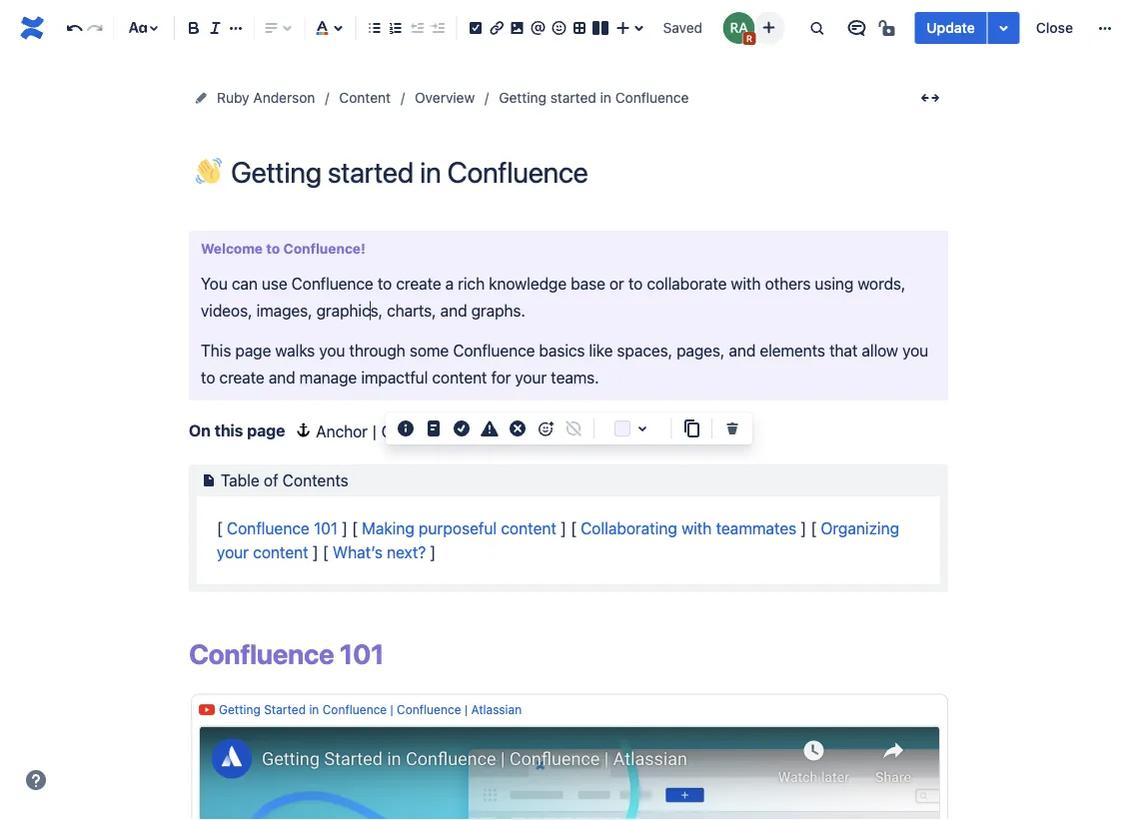 Task type: vqa. For each thing, say whether or not it's contained in the screenshot.
BACKGROUND COLOR "icon"
yes



Task type: locate. For each thing, give the bounding box(es) containing it.
or
[[610, 274, 624, 293]]

[ down 'table of contents' image
[[217, 519, 223, 538]]

create
[[396, 274, 441, 293], [219, 368, 265, 387]]

on-
[[381, 422, 409, 441]]

]
[[342, 519, 348, 538], [561, 519, 567, 538], [801, 519, 807, 538], [313, 543, 319, 562], [430, 543, 436, 562]]

1 horizontal spatial 101
[[340, 638, 384, 670]]

content link
[[339, 86, 391, 110]]

1 horizontal spatial create
[[396, 274, 441, 293]]

page
[[235, 341, 271, 360], [247, 421, 285, 440], [442, 422, 478, 441]]

confluence up started
[[189, 638, 334, 670]]

in inside text box
[[309, 703, 319, 717]]

confluence down saved
[[615, 89, 689, 106]]

this
[[214, 421, 243, 440]]

0 horizontal spatial content
[[253, 543, 309, 562]]

anchor | on-this-page
[[316, 422, 478, 441]]

0 horizontal spatial in
[[309, 703, 319, 717]]

1 horizontal spatial getting
[[499, 89, 547, 106]]

anchor
[[316, 422, 368, 441]]

confluence
[[615, 89, 689, 106], [292, 274, 374, 293], [453, 341, 535, 360], [227, 519, 310, 538], [189, 638, 334, 670], [323, 703, 387, 717], [397, 703, 461, 717]]

1 horizontal spatial and
[[440, 302, 467, 321]]

to inside this page walks you through some confluence basics like spaces, pages, and elements that allow you to create and manage impactful content for your teams.
[[201, 368, 215, 387]]

warning image
[[478, 417, 502, 441]]

copy image
[[680, 417, 704, 441]]

1 horizontal spatial content
[[432, 368, 487, 387]]

2 you from the left
[[903, 341, 929, 360]]

101 up what's
[[314, 519, 338, 538]]

with left teammates at bottom
[[682, 519, 712, 538]]

update
[[927, 19, 975, 36]]

0 vertical spatial and
[[440, 302, 467, 321]]

what's next? link
[[333, 543, 426, 562]]

] up what's
[[342, 519, 348, 538]]

|
[[373, 422, 376, 441], [390, 703, 393, 717], [465, 703, 468, 717]]

update button
[[915, 12, 987, 44]]

allow
[[862, 341, 898, 360]]

in
[[600, 89, 612, 106], [309, 703, 319, 717]]

you
[[201, 274, 228, 293]]

page inside this page walks you through some confluence basics like spaces, pages, and elements that allow you to create and manage impactful content for your teams.
[[235, 341, 271, 360]]

using
[[815, 274, 854, 293]]

charts,
[[387, 302, 436, 321]]

confluence right started
[[323, 703, 387, 717]]

you can use confluence to create a rich knowledge base or to collaborate with others using words, videos, images, graphics, charts, and graphs.
[[201, 274, 910, 321]]

make page full-width image
[[919, 86, 943, 110]]

to
[[266, 240, 280, 257], [378, 274, 392, 293], [628, 274, 643, 293], [201, 368, 215, 387]]

table image
[[568, 16, 592, 40]]

2 horizontal spatial and
[[729, 341, 756, 360]]

confluence 101
[[189, 638, 384, 670]]

101 up "getting started in confluence | confluence | atlassian" in the bottom of the page
[[340, 638, 384, 670]]

table of contents image
[[197, 469, 221, 493]]

organizing
[[821, 519, 900, 538]]

:wave: image
[[196, 158, 222, 184]]

0 horizontal spatial create
[[219, 368, 265, 387]]

redo ⌘⇧z image
[[83, 16, 107, 40]]

0 vertical spatial content
[[432, 368, 487, 387]]

layouts image
[[589, 16, 613, 40]]

action item image
[[464, 16, 488, 40]]

[ up what's
[[352, 519, 358, 538]]

background color image
[[631, 417, 655, 441]]

101
[[314, 519, 338, 538], [340, 638, 384, 670]]

confluence up for
[[453, 341, 535, 360]]

link image
[[485, 16, 509, 40]]

table of contents
[[221, 471, 349, 490]]

started
[[264, 703, 306, 717]]

collaborating with teammates link
[[581, 519, 797, 538]]

started
[[550, 89, 597, 106]]

invite to edit image
[[757, 15, 781, 39]]

organizing your content
[[217, 519, 904, 562]]

and down a
[[440, 302, 467, 321]]

[ confluence 101 ] [ making purposeful content ] [ collaborating with teammates ] [
[[217, 519, 821, 538]]

0 horizontal spatial you
[[319, 341, 345, 360]]

and down walks
[[269, 368, 296, 387]]

you right allow
[[903, 341, 929, 360]]

getting left the started at the top of page
[[499, 89, 547, 106]]

confluence image
[[16, 12, 48, 44]]

of
[[264, 471, 278, 490]]

] down confluence 101 "link"
[[313, 543, 319, 562]]

0 vertical spatial getting
[[499, 89, 547, 106]]

0 vertical spatial in
[[600, 89, 612, 106]]

2 vertical spatial content
[[253, 543, 309, 562]]

you up manage
[[319, 341, 345, 360]]

basics
[[539, 341, 585, 360]]

anderson
[[253, 89, 315, 106]]

getting started in confluence | confluence | atlassian link
[[219, 703, 522, 717]]

contents
[[283, 471, 349, 490]]

making purposeful content link
[[362, 519, 557, 538]]

getting started in confluence link
[[499, 86, 689, 110]]

[
[[217, 519, 223, 538], [352, 519, 358, 538], [571, 519, 577, 538], [811, 519, 817, 538], [323, 543, 329, 562]]

0 vertical spatial 101
[[314, 519, 338, 538]]

0 horizontal spatial your
[[217, 543, 249, 562]]

1 horizontal spatial your
[[515, 368, 547, 387]]

a
[[445, 274, 454, 293]]

1 vertical spatial with
[[682, 519, 712, 538]]

you
[[319, 341, 345, 360], [903, 341, 929, 360]]

getting left started
[[219, 703, 261, 717]]

bullet list ⌘⇧8 image
[[363, 16, 387, 40]]

ruby anderson link
[[217, 86, 315, 110]]

2 vertical spatial and
[[269, 368, 296, 387]]

1 vertical spatial in
[[309, 703, 319, 717]]

rich
[[458, 274, 485, 293]]

in right started
[[309, 703, 319, 717]]

mention image
[[526, 16, 550, 40]]

1 horizontal spatial in
[[600, 89, 612, 106]]

content
[[432, 368, 487, 387], [501, 519, 557, 538], [253, 543, 309, 562]]

1 vertical spatial your
[[217, 543, 249, 562]]

create down this
[[219, 368, 265, 387]]

others
[[765, 274, 811, 293]]

1 vertical spatial getting
[[219, 703, 261, 717]]

1 vertical spatial create
[[219, 368, 265, 387]]

graphics,
[[316, 302, 383, 321]]

with inside you can use confluence to create a rich knowledge base or to collaborate with others using words, videos, images, graphics, charts, and graphs.
[[731, 274, 761, 293]]

walks
[[275, 341, 315, 360]]

success image
[[450, 417, 474, 441]]

impactful
[[361, 368, 428, 387]]

0 vertical spatial with
[[731, 274, 761, 293]]

welcome
[[201, 240, 263, 257]]

confluence up graphics,
[[292, 274, 374, 293]]

] right next?
[[430, 543, 436, 562]]

spaces,
[[617, 341, 673, 360]]

next?
[[387, 543, 426, 562]]

create up charts, at the left of page
[[396, 274, 441, 293]]

ruby anderson image
[[723, 12, 755, 44]]

0 horizontal spatial with
[[682, 519, 712, 538]]

bold ⌘b image
[[182, 16, 206, 40]]

[ left collaborating
[[571, 519, 577, 538]]

content
[[339, 89, 391, 106]]

close button
[[1024, 12, 1085, 44]]

0 horizontal spatial and
[[269, 368, 296, 387]]

0 vertical spatial create
[[396, 274, 441, 293]]

organizing your content link
[[217, 519, 904, 562]]

in right the started at the top of page
[[600, 89, 612, 106]]

that
[[830, 341, 858, 360]]

your
[[515, 368, 547, 387], [217, 543, 249, 562]]

this page walks you through some confluence basics like spaces, pages, and elements that allow you to create and manage impactful content for your teams.
[[201, 341, 933, 387]]

and
[[440, 302, 467, 321], [729, 341, 756, 360], [269, 368, 296, 387]]

numbered list ⌘⇧7 image
[[384, 16, 408, 40]]

getting
[[499, 89, 547, 106], [219, 703, 261, 717]]

emoji image
[[547, 16, 571, 40]]

find and replace image
[[805, 16, 829, 40]]

welcome to confluence!
[[201, 240, 366, 257]]

confluence image
[[16, 12, 48, 44]]

and right pages, on the right of the page
[[729, 341, 756, 360]]

editor add emoji image
[[534, 417, 558, 441]]

overview
[[415, 89, 475, 106]]

2 horizontal spatial content
[[501, 519, 557, 538]]

manage
[[300, 368, 357, 387]]

0 vertical spatial your
[[515, 368, 547, 387]]

1 vertical spatial 101
[[340, 638, 384, 670]]

with left others
[[731, 274, 761, 293]]

1 horizontal spatial you
[[903, 341, 929, 360]]

your inside this page walks you through some confluence basics like spaces, pages, and elements that allow you to create and manage impactful content for your teams.
[[515, 368, 547, 387]]

getting for getting started in confluence | confluence | atlassian
[[219, 703, 261, 717]]

1 horizontal spatial with
[[731, 274, 761, 293]]

italic ⌘i image
[[203, 16, 227, 40]]

your right for
[[515, 368, 547, 387]]

on this page
[[189, 421, 285, 440]]

saved
[[663, 19, 703, 36]]

like
[[589, 341, 613, 360]]

getting inside main content area, start typing to enter text. text box
[[219, 703, 261, 717]]

0 horizontal spatial getting
[[219, 703, 261, 717]]

to down this
[[201, 368, 215, 387]]

your down confluence 101 "link"
[[217, 543, 249, 562]]

adjust update settings image
[[992, 16, 1016, 40]]

can
[[232, 274, 258, 293]]

outdent ⇧tab image
[[405, 16, 429, 40]]

with
[[731, 274, 761, 293], [682, 519, 712, 538]]

confluence inside this page walks you through some confluence basics like spaces, pages, and elements that allow you to create and manage impactful content for your teams.
[[453, 341, 535, 360]]

1 vertical spatial content
[[501, 519, 557, 538]]



Task type: describe. For each thing, give the bounding box(es) containing it.
remove image
[[721, 417, 745, 441]]

info image
[[394, 417, 418, 441]]

collaborating
[[581, 519, 678, 538]]

] left collaborating
[[561, 519, 567, 538]]

1 horizontal spatial |
[[390, 703, 393, 717]]

in for started
[[309, 703, 319, 717]]

getting for getting started in confluence
[[499, 89, 547, 106]]

some
[[410, 341, 449, 360]]

ruby
[[217, 89, 250, 106]]

help image
[[24, 769, 48, 793]]

move this page image
[[193, 90, 209, 106]]

no restrictions image
[[877, 16, 901, 40]]

purposeful
[[419, 519, 497, 538]]

create inside this page walks you through some confluence basics like spaces, pages, and elements that allow you to create and manage impactful content for your teams.
[[219, 368, 265, 387]]

base
[[571, 274, 606, 293]]

your inside 'organizing your content'
[[217, 543, 249, 562]]

what's
[[333, 543, 383, 562]]

getting started in confluence
[[499, 89, 689, 106]]

for
[[491, 368, 511, 387]]

collaborate
[[647, 274, 727, 293]]

more formatting image
[[224, 16, 248, 40]]

knowledge
[[489, 274, 567, 293]]

[ left what's
[[323, 543, 329, 562]]

on
[[189, 421, 211, 440]]

atlassian
[[471, 703, 522, 717]]

create inside you can use confluence to create a rich knowledge base or to collaborate with others using words, videos, images, graphics, charts, and graphs.
[[396, 274, 441, 293]]

videos,
[[201, 302, 252, 321]]

through
[[349, 341, 406, 360]]

close
[[1036, 19, 1073, 36]]

] right teammates at bottom
[[801, 519, 807, 538]]

graphs.
[[471, 302, 526, 321]]

ruby anderson
[[217, 89, 315, 106]]

in for started
[[600, 89, 612, 106]]

Main content area, start typing to enter text. text field
[[170, 231, 968, 821]]

to right or
[[628, 274, 643, 293]]

teams.
[[551, 368, 599, 387]]

anchor image
[[292, 419, 316, 443]]

undo ⌘z image
[[62, 16, 86, 40]]

confluence!
[[284, 240, 366, 257]]

0 horizontal spatial |
[[373, 422, 376, 441]]

confluence inside you can use confluence to create a rich knowledge base or to collaborate with others using words, videos, images, graphics, charts, and graphs.
[[292, 274, 374, 293]]

content inside 'organizing your content'
[[253, 543, 309, 562]]

] [ what's next? ]
[[309, 543, 436, 562]]

use
[[262, 274, 287, 293]]

error image
[[506, 417, 530, 441]]

more image
[[1093, 16, 1117, 40]]

confluence down of
[[227, 519, 310, 538]]

making
[[362, 519, 415, 538]]

to up charts, at the left of page
[[378, 274, 392, 293]]

teammates
[[716, 519, 797, 538]]

images,
[[256, 302, 312, 321]]

0 horizontal spatial 101
[[314, 519, 338, 538]]

Give this page a title text field
[[231, 156, 949, 189]]

confluence left atlassian
[[397, 703, 461, 717]]

table
[[221, 471, 260, 490]]

this
[[201, 341, 231, 360]]

note image
[[422, 417, 446, 441]]

[ left organizing at the bottom right of the page
[[811, 519, 817, 538]]

:wave: image
[[196, 158, 222, 184]]

this-
[[409, 422, 442, 441]]

pages,
[[677, 341, 725, 360]]

comment icon image
[[845, 16, 869, 40]]

1 you from the left
[[319, 341, 345, 360]]

confluence 101 link
[[227, 519, 338, 538]]

2 horizontal spatial |
[[465, 703, 468, 717]]

indent tab image
[[426, 16, 450, 40]]

elements
[[760, 341, 826, 360]]

and inside you can use confluence to create a rich knowledge base or to collaborate with others using words, videos, images, graphics, charts, and graphs.
[[440, 302, 467, 321]]

to up use
[[266, 240, 280, 257]]

overview link
[[415, 86, 475, 110]]

text styles image
[[126, 16, 150, 40]]

1 vertical spatial and
[[729, 341, 756, 360]]

words,
[[858, 274, 906, 293]]

add image, video, or file image
[[505, 16, 529, 40]]

getting started in confluence | confluence | atlassian
[[219, 703, 522, 717]]

content inside this page walks you through some confluence basics like spaces, pages, and elements that allow you to create and manage impactful content for your teams.
[[432, 368, 487, 387]]



